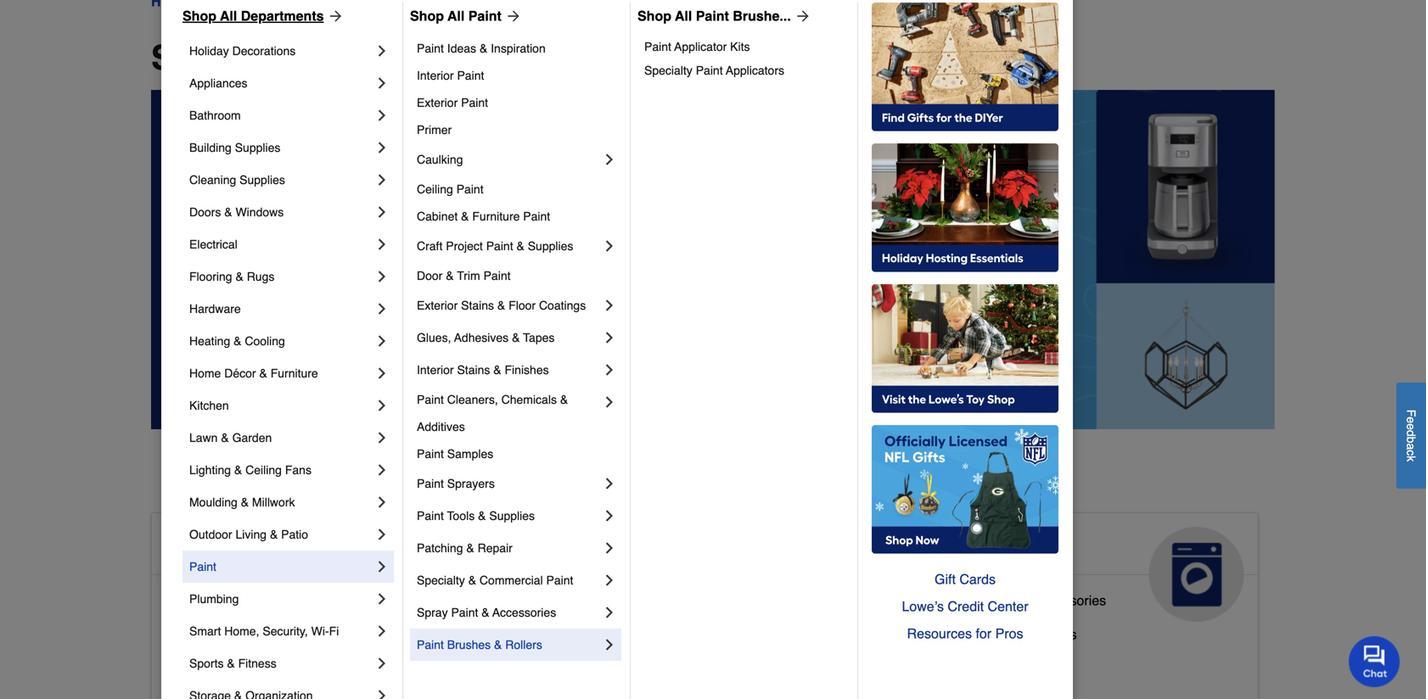 Task type: describe. For each thing, give the bounding box(es) containing it.
décor
[[224, 367, 256, 380]]

all for shop all departments
[[220, 8, 237, 24]]

& inside paint cleaners, chemicals & additives
[[560, 393, 568, 407]]

fitness
[[238, 657, 277, 671]]

& inside the glues, adhesives & tapes link
[[512, 331, 520, 345]]

& inside outdoor living & patio link
[[270, 528, 278, 542]]

paint up 'cabinet & furniture paint'
[[456, 183, 484, 196]]

chevron right image for building supplies
[[374, 139, 391, 156]]

doors & windows link
[[189, 196, 374, 228]]

flooring & rugs
[[189, 270, 275, 284]]

& inside lawn & garden link
[[221, 431, 229, 445]]

supplies inside paint tools & supplies link
[[489, 509, 535, 523]]

& inside accessible entry & home link
[[270, 661, 279, 677]]

& inside pet beds, houses, & furniture link
[[660, 654, 669, 670]]

home,
[[224, 625, 259, 638]]

paint down animal in the left of the page
[[546, 574, 573, 587]]

specialty for specialty & commercial paint
[[417, 574, 465, 587]]

chevron right image for smart home, security, wi-fi
[[374, 623, 391, 640]]

& inside interior stains & finishes link
[[493, 363, 501, 377]]

craft
[[417, 239, 443, 253]]

flooring & rugs link
[[189, 261, 374, 293]]

kits
[[730, 40, 750, 53]]

paint right 'trim'
[[484, 269, 511, 283]]

specialty & commercial paint link
[[417, 565, 601, 597]]

shop for shop all paint brushe...
[[638, 8, 672, 24]]

chevron right image for exterior stains & floor coatings
[[601, 297, 618, 314]]

paint down outdoor at left
[[189, 560, 216, 574]]

arrow right image for shop all departments
[[324, 8, 344, 25]]

holiday decorations link
[[189, 35, 374, 67]]

finishes
[[505, 363, 549, 377]]

additives
[[417, 420, 465, 434]]

chevron right image for paint cleaners, chemicals & additives
[[601, 394, 618, 411]]

commercial
[[480, 574, 543, 587]]

chevron right image for bathroom
[[374, 107, 391, 124]]

holiday decorations
[[189, 44, 296, 58]]

adhesives
[[454, 331, 509, 345]]

door
[[417, 269, 443, 283]]

bathroom inside accessible bathroom link
[[234, 593, 293, 609]]

cabinet
[[417, 210, 458, 223]]

paint sprayers
[[417, 477, 495, 491]]

kitchen link
[[189, 390, 374, 422]]

paint down ideas
[[457, 69, 484, 82]]

paint down 'cabinet & furniture paint'
[[486, 239, 513, 253]]

exterior for exterior stains & floor coatings
[[417, 299, 458, 312]]

paint down paint samples
[[417, 477, 444, 491]]

wine
[[997, 627, 1028, 643]]

paint up paint ideas & inspiration
[[468, 8, 502, 24]]

accessible bathroom link
[[166, 589, 293, 623]]

1 vertical spatial appliances link
[[909, 514, 1258, 622]]

interior for interior stains & finishes
[[417, 363, 454, 377]]

appliance
[[922, 593, 982, 609]]

electrical link
[[189, 228, 374, 261]]

accessible home image
[[393, 527, 488, 622]]

c
[[1405, 450, 1418, 456]]

& inside beverage & wine chillers link
[[984, 627, 993, 643]]

sports & fitness link
[[189, 648, 374, 680]]

accessible bedroom
[[166, 627, 289, 643]]

chevron right image for kitchen
[[374, 397, 391, 414]]

all for shop all paint
[[448, 8, 465, 24]]

garden
[[232, 431, 272, 445]]

paint link
[[189, 551, 374, 583]]

chevron right image for doors & windows
[[374, 204, 391, 221]]

shop all paint brushe...
[[638, 8, 791, 24]]

millwork
[[252, 496, 295, 509]]

& inside home décor & furniture link
[[259, 367, 267, 380]]

windows
[[236, 205, 284, 219]]

home décor & furniture link
[[189, 357, 374, 390]]

chevron right image for cleaning supplies
[[374, 171, 391, 188]]

paint down spray
[[417, 638, 444, 652]]

houses,
[[606, 654, 656, 670]]

parts
[[986, 593, 1017, 609]]

pet inside animal & pet care
[[653, 534, 690, 561]]

chevron right image for hardware
[[374, 301, 391, 318]]

& inside paint ideas & inspiration link
[[480, 42, 488, 55]]

gift
[[935, 572, 956, 587]]

0 vertical spatial home
[[189, 367, 221, 380]]

& inside moulding & millwork link
[[241, 496, 249, 509]]

& inside animal & pet care
[[630, 534, 647, 561]]

chevron right image for spray paint & accessories
[[601, 604, 618, 621]]

chemicals
[[501, 393, 557, 407]]

& inside appliance parts & accessories link
[[1021, 593, 1030, 609]]

chevron right image for patching & repair
[[601, 540, 618, 557]]

animal
[[544, 534, 623, 561]]

d
[[1405, 430, 1418, 437]]

accessible entry & home
[[166, 661, 319, 677]]

primer
[[417, 123, 452, 137]]

floor
[[509, 299, 536, 312]]

chevron right image for plumbing
[[374, 591, 391, 608]]

paint inside "link"
[[696, 64, 723, 77]]

stains for exterior
[[461, 299, 494, 312]]

accessories for spray paint & accessories
[[492, 606, 556, 620]]

specialty paint applicators link
[[644, 59, 846, 82]]

building
[[189, 141, 232, 155]]

specialty for specialty paint applicators
[[644, 64, 693, 77]]

0 vertical spatial ceiling
[[417, 183, 453, 196]]

electrical
[[189, 238, 238, 251]]

all for shop all paint brushe...
[[675, 8, 692, 24]]

caulking link
[[417, 143, 601, 176]]

1 horizontal spatial appliances
[[922, 534, 1049, 561]]

chevron right image for holiday decorations
[[374, 42, 391, 59]]

entry
[[234, 661, 266, 677]]

paint ideas & inspiration
[[417, 42, 546, 55]]

glues,
[[417, 331, 451, 345]]

chat invite button image
[[1349, 636, 1401, 688]]

chevron right image for heating & cooling
[[374, 333, 391, 350]]

shop for shop all departments
[[183, 8, 216, 24]]

decorations
[[232, 44, 296, 58]]

chevron right image for sports & fitness
[[374, 655, 391, 672]]

paint applicator kits link
[[644, 35, 846, 59]]

paint brushes & rollers
[[417, 638, 542, 652]]

cleaning
[[189, 173, 236, 187]]

primer link
[[417, 116, 618, 143]]

animal & pet care link
[[530, 514, 880, 622]]

f e e d b a c k button
[[1397, 383, 1426, 489]]

beverage & wine chillers link
[[922, 623, 1077, 657]]

chevron right image for caulking
[[601, 151, 618, 168]]

accessible for accessible entry & home
[[166, 661, 230, 677]]

0 horizontal spatial appliances link
[[189, 67, 374, 99]]

supplies for livestock supplies
[[604, 620, 656, 636]]

flooring
[[189, 270, 232, 284]]

lawn
[[189, 431, 218, 445]]

chevron right image for appliances
[[374, 75, 391, 92]]

chevron right image for interior stains & finishes
[[601, 362, 618, 379]]

appliance parts & accessories link
[[922, 589, 1106, 623]]

b
[[1405, 437, 1418, 443]]

door & trim paint link
[[417, 262, 618, 289]]

paint cleaners, chemicals & additives link
[[417, 386, 601, 441]]

smart
[[189, 625, 221, 638]]

bathroom link
[[189, 99, 374, 132]]

kitchen
[[189, 399, 229, 413]]

spray paint & accessories
[[417, 606, 556, 620]]

paint tools & supplies
[[417, 509, 535, 523]]

brushes
[[447, 638, 491, 652]]

paint left tools
[[417, 509, 444, 523]]

glues, adhesives & tapes link
[[417, 322, 601, 354]]

2 vertical spatial home
[[283, 661, 319, 677]]

specialty & commercial paint
[[417, 574, 573, 587]]

2 e from the top
[[1405, 424, 1418, 430]]

gift cards
[[935, 572, 996, 587]]

sports & fitness
[[189, 657, 277, 671]]

1 vertical spatial home
[[296, 534, 362, 561]]

lowe's credit center
[[902, 599, 1029, 615]]



Task type: vqa. For each thing, say whether or not it's contained in the screenshot.
Craft Project Paint & Supplies link
yes



Task type: locate. For each thing, give the bounding box(es) containing it.
paint right spray
[[451, 606, 478, 620]]

chevron right image for specialty & commercial paint
[[601, 572, 618, 589]]

fans
[[285, 464, 312, 477]]

& left pros at bottom right
[[984, 627, 993, 643]]

living
[[236, 528, 267, 542]]

1 horizontal spatial accessories
[[1033, 593, 1106, 609]]

moulding
[[189, 496, 238, 509]]

center
[[988, 599, 1029, 615]]

bathroom up 'building'
[[189, 109, 241, 122]]

pros
[[995, 626, 1023, 642]]

appliances link up chillers
[[909, 514, 1258, 622]]

cards
[[960, 572, 996, 587]]

pet beds, houses, & furniture
[[544, 654, 727, 670]]

tapes
[[523, 331, 555, 345]]

1 horizontal spatial pet
[[653, 534, 690, 561]]

cleaning supplies link
[[189, 164, 374, 196]]

bathroom up smart home, security, wi-fi
[[234, 593, 293, 609]]

& right ideas
[[480, 42, 488, 55]]

outdoor living & patio
[[189, 528, 308, 542]]

departments for shop all departments
[[297, 38, 505, 77]]

stains up cleaners,
[[457, 363, 490, 377]]

paint samples link
[[417, 441, 618, 468]]

exterior up primer
[[417, 96, 458, 110]]

appliances link down decorations
[[189, 67, 374, 99]]

& inside heating & cooling link
[[234, 334, 242, 348]]

paint samples
[[417, 447, 493, 461]]

interior paint link
[[417, 62, 618, 89]]

& right tools
[[478, 509, 486, 523]]

1 vertical spatial bathroom
[[234, 593, 293, 609]]

shop all paint brushe... link
[[638, 6, 811, 26]]

3 shop from the left
[[638, 8, 672, 24]]

brushe...
[[733, 8, 791, 24]]

& down cabinet & furniture paint link
[[517, 239, 525, 253]]

heating & cooling link
[[189, 325, 374, 357]]

livestock supplies link
[[544, 616, 656, 650]]

doors
[[189, 205, 221, 219]]

& up 'paint brushes & rollers'
[[482, 606, 490, 620]]

smart home, security, wi-fi
[[189, 625, 339, 638]]

e up d
[[1405, 417, 1418, 424]]

paint down additives
[[417, 447, 444, 461]]

0 horizontal spatial specialty
[[417, 574, 465, 587]]

chevron right image for glues, adhesives & tapes
[[601, 329, 618, 346]]

& left rugs
[[236, 270, 243, 284]]

visit the lowe's toy shop. image
[[872, 284, 1059, 413]]

shop up paint ideas & inspiration
[[410, 8, 444, 24]]

1 vertical spatial ceiling
[[245, 464, 282, 477]]

& left 'trim'
[[446, 269, 454, 283]]

& right lighting
[[234, 464, 242, 477]]

furniture up craft project paint & supplies
[[472, 210, 520, 223]]

1 horizontal spatial shop
[[410, 8, 444, 24]]

trim
[[457, 269, 480, 283]]

paint
[[468, 8, 502, 24], [696, 8, 729, 24], [644, 40, 671, 53], [417, 42, 444, 55], [696, 64, 723, 77], [457, 69, 484, 82], [461, 96, 488, 110], [456, 183, 484, 196], [523, 210, 550, 223], [486, 239, 513, 253], [484, 269, 511, 283], [417, 393, 444, 407], [417, 447, 444, 461], [417, 477, 444, 491], [417, 509, 444, 523], [189, 560, 216, 574], [546, 574, 573, 587], [451, 606, 478, 620], [417, 638, 444, 652]]

& inside paint tools & supplies link
[[478, 509, 486, 523]]

& left finishes
[[493, 363, 501, 377]]

& inside paint brushes & rollers link
[[494, 638, 502, 652]]

resources for pros
[[907, 626, 1023, 642]]

1 horizontal spatial specialty
[[644, 64, 693, 77]]

project
[[446, 239, 483, 253]]

& right houses,
[[660, 654, 669, 670]]

supplies up "windows"
[[240, 173, 285, 187]]

accessories up chillers
[[1033, 593, 1106, 609]]

3 accessible from the top
[[166, 627, 230, 643]]

lighting & ceiling fans link
[[189, 454, 374, 486]]

f e e d b a c k
[[1405, 410, 1418, 462]]

accessible for accessible home
[[166, 534, 290, 561]]

e up b
[[1405, 424, 1418, 430]]

stains for interior
[[457, 363, 490, 377]]

find gifts for the diyer. image
[[872, 3, 1059, 132]]

0 horizontal spatial arrow right image
[[324, 8, 344, 25]]

paint inside paint cleaners, chemicals & additives
[[417, 393, 444, 407]]

craft project paint & supplies
[[417, 239, 573, 253]]

outdoor
[[189, 528, 232, 542]]

shop all departments
[[151, 38, 505, 77]]

appliances image
[[1149, 527, 1244, 622]]

all up holiday decorations
[[220, 8, 237, 24]]

& right doors
[[224, 205, 232, 219]]

accessible bedroom link
[[166, 623, 289, 657]]

supplies inside "livestock supplies" link
[[604, 620, 656, 636]]

1 horizontal spatial appliances link
[[909, 514, 1258, 622]]

0 vertical spatial furniture
[[472, 210, 520, 223]]

& left repair
[[466, 542, 474, 555]]

& right "lawn"
[[221, 431, 229, 445]]

spray
[[417, 606, 448, 620]]

supplies up patching & repair link
[[489, 509, 535, 523]]

ceiling paint
[[417, 183, 484, 196]]

& right chemicals
[[560, 393, 568, 407]]

& right parts
[[1021, 593, 1030, 609]]

patching & repair link
[[417, 532, 601, 565]]

appliances
[[189, 76, 247, 90], [922, 534, 1049, 561]]

beds,
[[568, 654, 603, 670]]

arrow right image inside "shop all departments" link
[[324, 8, 344, 25]]

animal & pet care
[[544, 534, 690, 588]]

1 vertical spatial furniture
[[271, 367, 318, 380]]

1 vertical spatial pet
[[544, 654, 564, 670]]

e
[[1405, 417, 1418, 424], [1405, 424, 1418, 430]]

1 vertical spatial interior
[[417, 363, 454, 377]]

1 interior from the top
[[417, 69, 454, 82]]

& inside cabinet & furniture paint link
[[461, 210, 469, 223]]

chevron right image for flooring & rugs
[[374, 268, 391, 285]]

interior up "exterior paint"
[[417, 69, 454, 82]]

supplies for cleaning supplies
[[240, 173, 285, 187]]

& inside sports & fitness link
[[227, 657, 235, 671]]

2 accessible from the top
[[166, 593, 230, 609]]

officially licensed n f l gifts. shop now. image
[[872, 425, 1059, 554]]

departments up "holiday decorations" link
[[241, 8, 324, 24]]

0 vertical spatial stains
[[461, 299, 494, 312]]

2 interior from the top
[[417, 363, 454, 377]]

paint left ideas
[[417, 42, 444, 55]]

interior for interior paint
[[417, 69, 454, 82]]

paint down interior paint
[[461, 96, 488, 110]]

arrow right image
[[324, 8, 344, 25], [502, 8, 522, 25]]

interior down the glues,
[[417, 363, 454, 377]]

enjoy savings year-round. no matter what you're shopping for, find what you need at a great price. image
[[151, 90, 1275, 429]]

caulking
[[417, 153, 463, 166]]

tools
[[447, 509, 475, 523]]

1 shop from the left
[[183, 8, 216, 24]]

chevron right image
[[374, 107, 391, 124], [374, 139, 391, 156], [601, 151, 618, 168], [374, 171, 391, 188], [601, 297, 618, 314], [374, 365, 391, 382], [601, 394, 618, 411], [374, 397, 391, 414], [374, 462, 391, 479], [601, 475, 618, 492], [374, 494, 391, 511], [601, 508, 618, 525], [374, 526, 391, 543], [601, 540, 618, 557], [374, 559, 391, 576], [374, 591, 391, 608], [601, 604, 618, 621], [374, 623, 391, 640], [601, 637, 618, 654], [374, 655, 391, 672], [374, 688, 391, 700]]

holiday hosting essentials. image
[[872, 143, 1059, 273]]

accessible up "sports"
[[166, 627, 230, 643]]

supplies inside craft project paint & supplies link
[[528, 239, 573, 253]]

all up ideas
[[448, 8, 465, 24]]

paint up applicator
[[696, 8, 729, 24]]

lawn & garden link
[[189, 422, 374, 454]]

paint left applicator
[[644, 40, 671, 53]]

& left millwork
[[241, 496, 249, 509]]

0 horizontal spatial accessories
[[492, 606, 556, 620]]

sports
[[189, 657, 224, 671]]

patching
[[417, 542, 463, 555]]

& inside "spray paint & accessories" link
[[482, 606, 490, 620]]

arrow right image inside shop all paint link
[[502, 8, 522, 25]]

f
[[1405, 410, 1418, 417]]

arrow right image
[[791, 8, 811, 25]]

plumbing link
[[189, 583, 374, 615]]

& inside craft project paint & supplies link
[[517, 239, 525, 253]]

all down "shop all departments" link
[[245, 38, 288, 77]]

lighting & ceiling fans
[[189, 464, 312, 477]]

2 horizontal spatial shop
[[638, 8, 672, 24]]

0 horizontal spatial appliances
[[189, 76, 247, 90]]

arrow right image up shop all departments
[[324, 8, 344, 25]]

accessories
[[1033, 593, 1106, 609], [492, 606, 556, 620]]

& inside patching & repair link
[[466, 542, 474, 555]]

4 accessible from the top
[[166, 661, 230, 677]]

paint applicator kits
[[644, 40, 750, 53]]

& inside lighting & ceiling fans link
[[234, 464, 242, 477]]

0 vertical spatial pet
[[653, 534, 690, 561]]

1 vertical spatial departments
[[297, 38, 505, 77]]

shop up 'holiday' at top left
[[183, 8, 216, 24]]

0 vertical spatial bathroom
[[189, 109, 241, 122]]

1 horizontal spatial furniture
[[472, 210, 520, 223]]

cabinet & furniture paint
[[417, 210, 550, 223]]

spray paint & accessories link
[[417, 597, 601, 629]]

accessible up smart
[[166, 593, 230, 609]]

supplies up houses,
[[604, 620, 656, 636]]

chevron right image for lighting & ceiling fans
[[374, 462, 391, 479]]

paint down applicator
[[696, 64, 723, 77]]

shop up paint applicator kits
[[638, 8, 672, 24]]

bathroom inside bathroom link
[[189, 109, 241, 122]]

specialty inside "link"
[[644, 64, 693, 77]]

& left patio
[[270, 528, 278, 542]]

& inside door & trim paint link
[[446, 269, 454, 283]]

2 horizontal spatial furniture
[[673, 654, 727, 670]]

supplies for building supplies
[[235, 141, 280, 155]]

chevron right image for home décor & furniture
[[374, 365, 391, 382]]

accessories for appliance parts & accessories
[[1033, 593, 1106, 609]]

2 vertical spatial furniture
[[673, 654, 727, 670]]

accessible home
[[166, 534, 362, 561]]

ceiling up cabinet
[[417, 183, 453, 196]]

stains
[[461, 299, 494, 312], [457, 363, 490, 377]]

0 horizontal spatial furniture
[[271, 367, 318, 380]]

paint down ceiling paint link
[[523, 210, 550, 223]]

exterior stains & floor coatings link
[[417, 289, 601, 322]]

appliances down 'holiday' at top left
[[189, 76, 247, 90]]

patching & repair
[[417, 542, 513, 555]]

chevron right image
[[374, 42, 391, 59], [374, 75, 391, 92], [374, 204, 391, 221], [374, 236, 391, 253], [601, 238, 618, 255], [374, 268, 391, 285], [374, 301, 391, 318], [601, 329, 618, 346], [374, 333, 391, 350], [601, 362, 618, 379], [374, 430, 391, 447], [601, 572, 618, 589]]

1 horizontal spatial ceiling
[[417, 183, 453, 196]]

1 e from the top
[[1405, 417, 1418, 424]]

& down patching & repair
[[468, 574, 476, 587]]

applicators
[[726, 64, 784, 77]]

exterior down "door"
[[417, 299, 458, 312]]

1 arrow right image from the left
[[324, 8, 344, 25]]

coatings
[[539, 299, 586, 312]]

accessible bathroom
[[166, 593, 293, 609]]

accessible entry & home link
[[166, 657, 319, 691]]

exterior stains & floor coatings
[[417, 299, 586, 312]]

departments for shop all departments
[[241, 8, 324, 24]]

paint brushes & rollers link
[[417, 629, 601, 661]]

arrow right image up paint ideas & inspiration link
[[502, 8, 522, 25]]

& left rollers
[[494, 638, 502, 652]]

0 horizontal spatial pet
[[544, 654, 564, 670]]

resources
[[907, 626, 972, 642]]

& left tapes
[[512, 331, 520, 345]]

& right entry
[[270, 661, 279, 677]]

& right cabinet
[[461, 210, 469, 223]]

2 arrow right image from the left
[[502, 8, 522, 25]]

stains down 'trim'
[[461, 299, 494, 312]]

2 exterior from the top
[[417, 299, 458, 312]]

furniture up kitchen link
[[271, 367, 318, 380]]

specialty down patching
[[417, 574, 465, 587]]

animal & pet care image
[[771, 527, 866, 622]]

fi
[[329, 625, 339, 638]]

1 exterior from the top
[[417, 96, 458, 110]]

1 vertical spatial stains
[[457, 363, 490, 377]]

accessible down smart
[[166, 661, 230, 677]]

chevron right image for moulding & millwork
[[374, 494, 391, 511]]

exterior for exterior paint
[[417, 96, 458, 110]]

pet
[[653, 534, 690, 561], [544, 654, 564, 670]]

chillers
[[1032, 627, 1077, 643]]

shop all paint link
[[410, 6, 522, 26]]

lawn & garden
[[189, 431, 272, 445]]

0 horizontal spatial shop
[[183, 8, 216, 24]]

chevron right image for paint
[[374, 559, 391, 576]]

& inside 'specialty & commercial paint' link
[[468, 574, 476, 587]]

inspiration
[[491, 42, 546, 55]]

chevron right image for craft project paint & supplies
[[601, 238, 618, 255]]

& left the floor
[[497, 299, 505, 312]]

patio
[[281, 528, 308, 542]]

0 vertical spatial appliances link
[[189, 67, 374, 99]]

accessories up rollers
[[492, 606, 556, 620]]

applicator
[[674, 40, 727, 53]]

0 vertical spatial departments
[[241, 8, 324, 24]]

hardware
[[189, 302, 241, 316]]

paint sprayers link
[[417, 468, 601, 500]]

chevron right image for electrical
[[374, 236, 391, 253]]

1 vertical spatial exterior
[[417, 299, 458, 312]]

interior stains & finishes
[[417, 363, 549, 377]]

1 vertical spatial appliances
[[922, 534, 1049, 561]]

wi-
[[311, 625, 329, 638]]

accessible down moulding
[[166, 534, 290, 561]]

0 vertical spatial exterior
[[417, 96, 458, 110]]

& left cooling
[[234, 334, 242, 348]]

& down accessible bedroom link
[[227, 657, 235, 671]]

0 vertical spatial specialty
[[644, 64, 693, 77]]

paint up additives
[[417, 393, 444, 407]]

departments
[[241, 8, 324, 24], [297, 38, 505, 77]]

chevron right image for paint tools & supplies
[[601, 508, 618, 525]]

glues, adhesives & tapes
[[417, 331, 555, 345]]

furniture right houses,
[[673, 654, 727, 670]]

chevron right image for paint sprayers
[[601, 475, 618, 492]]

chevron right image for outdoor living & patio
[[374, 526, 391, 543]]

shop all departments
[[183, 8, 324, 24]]

ideas
[[447, 42, 476, 55]]

supplies inside cleaning supplies link
[[240, 173, 285, 187]]

& inside flooring & rugs link
[[236, 270, 243, 284]]

supplies up cleaning supplies
[[235, 141, 280, 155]]

ceiling up millwork
[[245, 464, 282, 477]]

specialty paint applicators
[[644, 64, 784, 77]]

0 vertical spatial appliances
[[189, 76, 247, 90]]

shop
[[151, 38, 236, 77]]

appliance parts & accessories
[[922, 593, 1106, 609]]

& inside doors & windows "link"
[[224, 205, 232, 219]]

departments up "exterior paint"
[[297, 38, 505, 77]]

2 shop from the left
[[410, 8, 444, 24]]

k
[[1405, 456, 1418, 462]]

& right décor
[[259, 367, 267, 380]]

shop for shop all paint
[[410, 8, 444, 24]]

chevron right image for lawn & garden
[[374, 430, 391, 447]]

appliances up cards
[[922, 534, 1049, 561]]

exterior paint
[[417, 96, 488, 110]]

interior
[[417, 69, 454, 82], [417, 363, 454, 377]]

supplies down cabinet & furniture paint link
[[528, 239, 573, 253]]

1 vertical spatial specialty
[[417, 574, 465, 587]]

arrow right image for shop all paint
[[502, 8, 522, 25]]

supplies inside building supplies 'link'
[[235, 141, 280, 155]]

chevron right image for paint brushes & rollers
[[601, 637, 618, 654]]

specialty down paint applicator kits
[[644, 64, 693, 77]]

0 horizontal spatial ceiling
[[245, 464, 282, 477]]

0 vertical spatial interior
[[417, 69, 454, 82]]

1 accessible from the top
[[166, 534, 290, 561]]

all up paint applicator kits
[[675, 8, 692, 24]]

accessible for accessible bedroom
[[166, 627, 230, 643]]

accessible for accessible bathroom
[[166, 593, 230, 609]]

1 horizontal spatial arrow right image
[[502, 8, 522, 25]]

paint tools & supplies link
[[417, 500, 601, 532]]

& right animal in the left of the page
[[630, 534, 647, 561]]

& inside exterior stains & floor coatings link
[[497, 299, 505, 312]]



